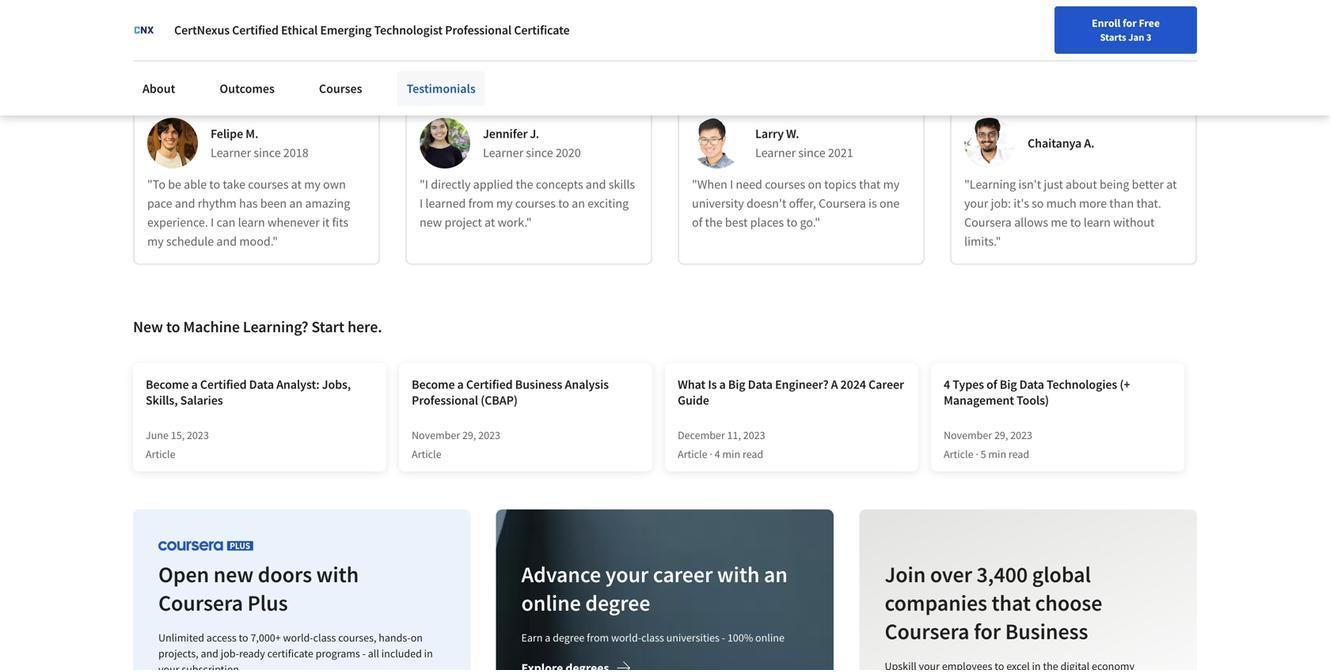 Task type: describe. For each thing, give the bounding box(es) containing it.
about link
[[133, 71, 185, 106]]

career inside 'what is a big data engineer? a 2024 career guide'
[[869, 377, 904, 393]]

2021
[[828, 145, 853, 161]]

"when i need courses on topics that my university doesn't offer, coursera is one of the best places to go."
[[692, 177, 900, 231]]

advance
[[522, 561, 601, 589]]

2023 for skills,
[[187, 429, 209, 443]]

coursera plus image
[[158, 541, 253, 551]]

can
[[217, 215, 235, 231]]

2023 for (+
[[1010, 429, 1033, 443]]

online inside advance your career with an online degree
[[522, 590, 581, 617]]

november for become a certified business analysis professional (cbap)
[[412, 429, 460, 443]]

so
[[1032, 196, 1044, 212]]

engineer?
[[775, 377, 829, 393]]

find your new career
[[1103, 18, 1202, 32]]

technologies
[[1047, 377, 1117, 393]]

courses
[[319, 81, 362, 97]]

become for become a certified data analyst: jobs, skills, salaries
[[146, 377, 189, 393]]

hands-
[[379, 631, 411, 646]]

places
[[750, 215, 784, 231]]

certnexus
[[174, 22, 230, 38]]

choose inside the join over 3,400 global companies that choose coursera for business
[[1035, 590, 1102, 617]]

job:
[[991, 196, 1011, 212]]

subscription
[[182, 663, 239, 671]]

certnexus certified ethical emerging technologist professional certificate
[[174, 22, 570, 38]]

3
[[1146, 31, 1152, 44]]

(+
[[1120, 377, 1130, 393]]

jobs,
[[322, 377, 351, 393]]

0 horizontal spatial choose
[[248, 50, 315, 78]]

0 horizontal spatial degree
[[553, 631, 585, 646]]

"learning
[[964, 177, 1016, 193]]

plus
[[247, 590, 288, 617]]

become a certified business analysis professional (cbap)
[[412, 377, 609, 409]]

universities
[[667, 631, 720, 646]]

and up experience.
[[175, 196, 195, 212]]

over
[[930, 561, 972, 589]]

november 29, 2023 article
[[412, 429, 500, 462]]

unlimited access to 7,000+ world-class courses, hands-on projects, and job-ready certificate programs - all included in your subscription
[[158, 631, 433, 671]]

degree inside advance your career with an online degree
[[585, 590, 651, 617]]

a.
[[1084, 136, 1095, 151]]

5
[[981, 448, 986, 462]]

0 horizontal spatial career
[[489, 50, 549, 78]]

is
[[869, 196, 877, 212]]

article for what is a big data engineer? a 2024 career guide
[[678, 448, 708, 462]]

to inside "when i need courses on topics that my university doesn't offer, coursera is one of the best places to go."
[[787, 215, 798, 231]]

2020
[[556, 145, 581, 161]]

coursera up 'courses'
[[319, 50, 404, 78]]

0 horizontal spatial for
[[408, 50, 435, 78]]

courses,
[[338, 631, 376, 646]]

1 horizontal spatial -
[[722, 631, 725, 646]]

applied
[[473, 177, 513, 193]]

at inside "i directly applied the concepts and skills i learned from my courses to an exciting new project at work."
[[485, 215, 495, 231]]

here.
[[348, 317, 382, 337]]

whenever
[[268, 215, 320, 231]]

skills
[[609, 177, 635, 193]]

the inside "i directly applied the concepts and skills i learned from my courses to an exciting new project at work."
[[516, 177, 533, 193]]

for inside enroll for free starts jan 3
[[1123, 16, 1137, 30]]

to inside "to be able to take courses at my own pace and rhythm has been an amazing experience. i can learn whenever it fits my schedule and mood."
[[209, 177, 220, 193]]

career inside advance your career with an online degree
[[653, 561, 713, 589]]

emerging
[[320, 22, 372, 38]]

best
[[725, 215, 748, 231]]

ethical
[[281, 22, 318, 38]]

article for become a certified business analysis professional (cbap)
[[412, 448, 441, 462]]

a for universities
[[545, 631, 551, 646]]

2023 for a
[[743, 429, 765, 443]]

i inside "to be able to take courses at my own pace and rhythm has been an amazing experience. i can learn whenever it fits my schedule and mood."
[[211, 215, 214, 231]]

experience.
[[147, 215, 208, 231]]

take
[[223, 177, 246, 193]]

jan
[[1128, 31, 1144, 44]]

learner for jennifer
[[483, 145, 524, 161]]

and down can at top
[[216, 234, 237, 250]]

class for courses,
[[313, 631, 336, 646]]

management
[[944, 393, 1014, 409]]

just
[[1044, 177, 1063, 193]]

data inside become a certified data analyst: jobs, skills, salaries
[[249, 377, 274, 393]]

since for m.
[[254, 145, 281, 161]]

certificate
[[514, 22, 570, 38]]

certified left ethical
[[232, 22, 279, 38]]

(cbap)
[[481, 393, 518, 409]]

analyst:
[[276, 377, 320, 393]]

1 vertical spatial new
[[133, 317, 163, 337]]

since for j.
[[526, 145, 553, 161]]

to inside "i directly applied the concepts and skills i learned from my courses to an exciting new project at work."
[[558, 196, 569, 212]]

outcomes link
[[210, 71, 284, 106]]

learn for more
[[1084, 215, 1111, 231]]

a inside 'what is a big data engineer? a 2024 career guide'
[[719, 377, 726, 393]]

join
[[885, 561, 926, 589]]

skills,
[[146, 393, 178, 409]]

projects,
[[158, 647, 198, 661]]

"i
[[420, 177, 428, 193]]

data for 4
[[1020, 377, 1044, 393]]

to left "machine" at left
[[166, 317, 180, 337]]

outcomes
[[220, 81, 275, 97]]

work."
[[498, 215, 532, 231]]

· for what is a big data engineer? a 2024 career guide
[[710, 448, 713, 462]]

learn for has
[[238, 215, 265, 231]]

companies
[[885, 590, 987, 617]]

than
[[1110, 196, 1134, 212]]

access
[[207, 631, 237, 646]]

courses inside "when i need courses on topics that my university doesn't offer, coursera is one of the best places to go."
[[765, 177, 805, 193]]

on inside unlimited access to 7,000+ world-class courses, hands-on projects, and job-ready certificate programs - all included in your subscription
[[411, 631, 423, 646]]

an inside advance your career with an online degree
[[764, 561, 788, 589]]

for inside the join over 3,400 global companies that choose coursera for business
[[974, 618, 1001, 646]]

my inside "i directly applied the concepts and skills i learned from my courses to an exciting new project at work."
[[496, 196, 513, 212]]

11,
[[727, 429, 741, 443]]

article for become a certified data analyst: jobs, skills, salaries
[[146, 448, 175, 462]]

why people choose coursera for their career
[[133, 50, 549, 78]]

analysis
[[565, 377, 609, 393]]

- inside unlimited access to 7,000+ world-class courses, hands-on projects, and job-ready certificate programs - all included in your subscription
[[362, 647, 366, 661]]

with for doors
[[316, 561, 359, 589]]

enroll
[[1092, 16, 1121, 30]]

that inside the join over 3,400 global companies that choose coursera for business
[[992, 590, 1031, 617]]

of inside 4 types of big data technologies (+ management tools)
[[987, 377, 997, 393]]

limits."
[[964, 234, 1001, 250]]

doors
[[258, 561, 312, 589]]

become for become a certified business analysis professional (cbap)
[[412, 377, 455, 393]]

1 vertical spatial from
[[587, 631, 609, 646]]

earn
[[522, 631, 543, 646]]

29, for of
[[995, 429, 1008, 443]]

new inside open new doors with coursera plus
[[214, 561, 254, 589]]

2023 for (cbap)
[[478, 429, 500, 443]]

certified for professional
[[466, 377, 513, 393]]

on inside "when i need courses on topics that my university doesn't offer, coursera is one of the best places to go."
[[808, 177, 822, 193]]

min for a
[[722, 448, 740, 462]]

it's
[[1014, 196, 1029, 212]]

read for a
[[743, 448, 763, 462]]

open new doors with coursera plus
[[158, 561, 359, 617]]



Task type: locate. For each thing, give the bounding box(es) containing it.
article for 4 types of big data technologies (+ management tools)
[[944, 448, 974, 462]]

-
[[722, 631, 725, 646], [362, 647, 366, 661]]

project
[[445, 215, 482, 231]]

professional for certificate
[[445, 22, 512, 38]]

earn a degree from world-class universities - 100% online
[[522, 631, 785, 646]]

2023 right 11,
[[743, 429, 765, 443]]

has
[[239, 196, 258, 212]]

1 horizontal spatial ·
[[976, 448, 979, 462]]

learner inside jennifer j. learner since 2020
[[483, 145, 524, 161]]

degree right earn
[[553, 631, 585, 646]]

1 vertical spatial on
[[411, 631, 423, 646]]

read inside december 11, 2023 article · 4 min read
[[743, 448, 763, 462]]

min inside december 11, 2023 article · 4 min read
[[722, 448, 740, 462]]

0 vertical spatial new
[[420, 215, 442, 231]]

an inside "to be able to take courses at my own pace and rhythm has been an amazing experience. i can learn whenever it fits my schedule and mood."
[[289, 196, 303, 212]]

1 with from the left
[[316, 561, 359, 589]]

november inside november 29, 2023 article · 5 min read
[[944, 429, 992, 443]]

article inside november 29, 2023 article
[[412, 448, 441, 462]]

1 vertical spatial 4
[[715, 448, 720, 462]]

learner for felipe
[[211, 145, 251, 161]]

at
[[291, 177, 302, 193], [1167, 177, 1177, 193], [485, 215, 495, 231]]

courses up been at top
[[248, 177, 289, 193]]

0 horizontal spatial that
[[859, 177, 881, 193]]

0 vertical spatial choose
[[248, 50, 315, 78]]

big right the types
[[1000, 377, 1017, 393]]

salaries
[[180, 393, 223, 409]]

since down w.
[[798, 145, 826, 161]]

1 vertical spatial that
[[992, 590, 1031, 617]]

ready
[[239, 647, 265, 661]]

29, inside november 29, 2023 article · 5 min read
[[995, 429, 1008, 443]]

2 read from the left
[[1009, 448, 1030, 462]]

since for w.
[[798, 145, 826, 161]]

with up 100%
[[717, 561, 760, 589]]

mood."
[[239, 234, 278, 250]]

class for universities
[[642, 631, 664, 646]]

2 vertical spatial for
[[974, 618, 1001, 646]]

since down m.
[[254, 145, 281, 161]]

free
[[1139, 16, 1160, 30]]

1 horizontal spatial world-
[[611, 631, 642, 646]]

with inside open new doors with coursera plus
[[316, 561, 359, 589]]

1 horizontal spatial new
[[420, 215, 442, 231]]

2 horizontal spatial i
[[730, 177, 733, 193]]

your inside "learning isn't just about being better at your job: it's so much more than that. coursera allows me to learn without limits."
[[964, 196, 988, 212]]

1 horizontal spatial since
[[526, 145, 553, 161]]

class up programs
[[313, 631, 336, 646]]

1 horizontal spatial i
[[420, 196, 423, 212]]

0 horizontal spatial data
[[249, 377, 274, 393]]

new down 'coursera plus' image
[[214, 561, 254, 589]]

2 min from the left
[[989, 448, 1006, 462]]

"to be able to take courses at my own pace and rhythm has been an amazing experience. i can learn whenever it fits my schedule and mood."
[[147, 177, 350, 250]]

i left can at top
[[211, 215, 214, 231]]

7,000+
[[251, 631, 281, 646]]

1 vertical spatial choose
[[1035, 590, 1102, 617]]

the right applied
[[516, 177, 533, 193]]

article inside the june 15, 2023 article
[[146, 448, 175, 462]]

2 horizontal spatial courses
[[765, 177, 805, 193]]

start
[[311, 317, 344, 337]]

advance your career with an online degree
[[522, 561, 788, 617]]

1 horizontal spatial of
[[987, 377, 997, 393]]

1 29, from the left
[[462, 429, 476, 443]]

2 data from the left
[[748, 377, 773, 393]]

the inside "when i need courses on topics that my university doesn't offer, coursera is one of the best places to go."
[[705, 215, 723, 231]]

programs
[[316, 647, 360, 661]]

since inside larry w. learner since 2021
[[798, 145, 826, 161]]

0 horizontal spatial with
[[316, 561, 359, 589]]

from
[[468, 196, 494, 212], [587, 631, 609, 646]]

coursera up the limits."
[[964, 215, 1012, 231]]

learner inside larry w. learner since 2021
[[755, 145, 796, 161]]

29, inside november 29, 2023 article
[[462, 429, 476, 443]]

from down applied
[[468, 196, 494, 212]]

0 horizontal spatial november
[[412, 429, 460, 443]]

0 vertical spatial on
[[808, 177, 822, 193]]

1 horizontal spatial become
[[412, 377, 455, 393]]

degree
[[585, 590, 651, 617], [553, 631, 585, 646]]

business inside become a certified business analysis professional (cbap)
[[515, 377, 562, 393]]

why
[[133, 50, 174, 78]]

0 vertical spatial for
[[1123, 16, 1137, 30]]

2 class from the left
[[642, 631, 664, 646]]

1 horizontal spatial with
[[717, 561, 760, 589]]

2 since from the left
[[526, 145, 553, 161]]

and up exciting
[[586, 177, 606, 193]]

to inside unlimited access to 7,000+ world-class courses, hands-on projects, and job-ready certificate programs - all included in your subscription
[[239, 631, 248, 646]]

a right earn
[[545, 631, 551, 646]]

0 horizontal spatial courses
[[248, 177, 289, 193]]

since down j. at the left top
[[526, 145, 553, 161]]

become a certified data analyst: jobs, skills, salaries
[[146, 377, 351, 409]]

with inside advance your career with an online degree
[[717, 561, 760, 589]]

certified down "machine" at left
[[200, 377, 247, 393]]

0 horizontal spatial learner
[[211, 145, 251, 161]]

0 horizontal spatial min
[[722, 448, 740, 462]]

of down university at top right
[[692, 215, 703, 231]]

december 11, 2023 article · 4 min read
[[678, 429, 765, 462]]

rhythm
[[198, 196, 237, 212]]

a right skills,
[[191, 377, 198, 393]]

learn inside "learning isn't just about being better at your job: it's so much more than that. coursera allows me to learn without limits."
[[1084, 215, 1111, 231]]

certified inside become a certified business analysis professional (cbap)
[[466, 377, 513, 393]]

read down 'what is a big data engineer? a 2024 career guide'
[[743, 448, 763, 462]]

1 horizontal spatial big
[[1000, 377, 1017, 393]]

2023 down (cbap)
[[478, 429, 500, 443]]

0 horizontal spatial world-
[[283, 631, 313, 646]]

career right 2024
[[869, 377, 904, 393]]

machine
[[183, 317, 240, 337]]

2 horizontal spatial for
[[1123, 16, 1137, 30]]

to left go."
[[787, 215, 798, 231]]

1 horizontal spatial new
[[1149, 18, 1170, 32]]

to up ready
[[239, 631, 248, 646]]

june
[[146, 429, 169, 443]]

that down 3,400
[[992, 590, 1031, 617]]

enroll for free starts jan 3
[[1092, 16, 1160, 44]]

with right doors
[[316, 561, 359, 589]]

class
[[313, 631, 336, 646], [642, 631, 664, 646]]

0 horizontal spatial i
[[211, 215, 214, 231]]

0 horizontal spatial new
[[214, 561, 254, 589]]

data left analyst:
[[249, 377, 274, 393]]

0 horizontal spatial from
[[468, 196, 494, 212]]

since inside jennifer j. learner since 2020
[[526, 145, 553, 161]]

1 vertical spatial new
[[214, 561, 254, 589]]

my up one
[[883, 177, 900, 193]]

courses up offer,
[[765, 177, 805, 193]]

able
[[184, 177, 207, 193]]

2 vertical spatial i
[[211, 215, 214, 231]]

1 horizontal spatial from
[[587, 631, 609, 646]]

0 vertical spatial 4
[[944, 377, 950, 393]]

my down experience.
[[147, 234, 164, 250]]

being
[[1100, 177, 1130, 193]]

min inside november 29, 2023 article · 5 min read
[[989, 448, 1006, 462]]

- left 100%
[[722, 631, 725, 646]]

world- for 7,000+
[[283, 631, 313, 646]]

0 horizontal spatial ·
[[710, 448, 713, 462]]

0 vertical spatial -
[[722, 631, 725, 646]]

learned
[[426, 196, 466, 212]]

november for 4 types of big data technologies (+ management tools)
[[944, 429, 992, 443]]

on up offer,
[[808, 177, 822, 193]]

coursera inside "learning isn't just about being better at your job: it's so much more than that. coursera allows me to learn without limits."
[[964, 215, 1012, 231]]

that up the is on the right top of page
[[859, 177, 881, 193]]

0 vertical spatial online
[[522, 590, 581, 617]]

fits
[[332, 215, 348, 231]]

coursera down "open"
[[158, 590, 243, 617]]

my left the own
[[304, 177, 321, 193]]

certified up november 29, 2023 article
[[466, 377, 513, 393]]

big
[[728, 377, 746, 393], [1000, 377, 1017, 393]]

1 vertical spatial i
[[420, 196, 423, 212]]

2023 right 15,
[[187, 429, 209, 443]]

career down certificate
[[489, 50, 549, 78]]

university
[[692, 196, 744, 212]]

1 horizontal spatial for
[[974, 618, 1001, 646]]

own
[[323, 177, 346, 193]]

career
[[489, 50, 549, 78], [653, 561, 713, 589]]

1 horizontal spatial november
[[944, 429, 992, 443]]

0 vertical spatial new
[[1149, 18, 1170, 32]]

learn down has
[[238, 215, 265, 231]]

career up universities
[[653, 561, 713, 589]]

big right "is" on the bottom right of the page
[[728, 377, 746, 393]]

become inside become a certified business analysis professional (cbap)
[[412, 377, 455, 393]]

coursera inside the join over 3,400 global companies that choose coursera for business
[[885, 618, 969, 646]]

class inside unlimited access to 7,000+ world-class courses, hands-on projects, and job-ready certificate programs - all included in your subscription
[[313, 631, 336, 646]]

2023 inside the june 15, 2023 article
[[187, 429, 209, 443]]

a for skills,
[[191, 377, 198, 393]]

0 horizontal spatial business
[[515, 377, 562, 393]]

to up rhythm
[[209, 177, 220, 193]]

certnexus image
[[133, 19, 155, 41]]

tools)
[[1017, 393, 1049, 409]]

and up "subscription"
[[201, 647, 219, 661]]

find
[[1103, 18, 1124, 32]]

your inside unlimited access to 7,000+ world-class courses, hands-on projects, and job-ready certificate programs - all included in your subscription
[[158, 663, 179, 671]]

1 vertical spatial for
[[408, 50, 435, 78]]

· left 5
[[976, 448, 979, 462]]

coursera inside open new doors with coursera plus
[[158, 590, 243, 617]]

2023 inside november 29, 2023 article · 5 min read
[[1010, 429, 1033, 443]]

degree up earn a degree from world-class universities - 100% online
[[585, 590, 651, 617]]

29, down management
[[995, 429, 1008, 443]]

june 15, 2023 article
[[146, 429, 209, 462]]

1 · from the left
[[710, 448, 713, 462]]

professional inside become a certified business analysis professional (cbap)
[[412, 393, 478, 409]]

· for 4 types of big data technologies (+ management tools)
[[976, 448, 979, 462]]

1 horizontal spatial that
[[992, 590, 1031, 617]]

3 2023 from the left
[[743, 429, 765, 443]]

at left work."
[[485, 215, 495, 231]]

with for career
[[717, 561, 760, 589]]

big for a
[[728, 377, 746, 393]]

choose down global
[[1035, 590, 1102, 617]]

at for better
[[1167, 177, 1177, 193]]

0 vertical spatial the
[[516, 177, 533, 193]]

2023 inside december 11, 2023 article · 4 min read
[[743, 429, 765, 443]]

1 horizontal spatial read
[[1009, 448, 1030, 462]]

at inside "learning isn't just about being better at your job: it's so much more than that. coursera allows me to learn without limits."
[[1167, 177, 1177, 193]]

choose down ethical
[[248, 50, 315, 78]]

be
[[168, 177, 181, 193]]

learning?
[[243, 317, 308, 337]]

big for of
[[1000, 377, 1017, 393]]

included
[[381, 647, 422, 661]]

2 29, from the left
[[995, 429, 1008, 443]]

the down university at top right
[[705, 215, 723, 231]]

to down the concepts
[[558, 196, 569, 212]]

career right free
[[1172, 18, 1202, 32]]

from inside "i directly applied the concepts and skills i learned from my courses to an exciting new project at work."
[[468, 196, 494, 212]]

to right me
[[1070, 215, 1081, 231]]

of right the types
[[987, 377, 997, 393]]

courses
[[248, 177, 289, 193], [765, 177, 805, 193], [515, 196, 556, 212]]

1 world- from the left
[[283, 631, 313, 646]]

2 become from the left
[[412, 377, 455, 393]]

1 horizontal spatial career
[[1172, 18, 1202, 32]]

that inside "when i need courses on topics that my university doesn't offer, coursera is one of the best places to go."
[[859, 177, 881, 193]]

0 horizontal spatial -
[[362, 647, 366, 661]]

2 horizontal spatial learner
[[755, 145, 796, 161]]

1 horizontal spatial 29,
[[995, 429, 1008, 443]]

min down 11,
[[722, 448, 740, 462]]

1 horizontal spatial career
[[653, 561, 713, 589]]

learn down more at the right top of page
[[1084, 215, 1111, 231]]

3 learner from the left
[[755, 145, 796, 161]]

me
[[1051, 215, 1068, 231]]

learner for larry
[[755, 145, 796, 161]]

0 horizontal spatial of
[[692, 215, 703, 231]]

1 data from the left
[[249, 377, 274, 393]]

courses inside "to be able to take courses at my own pace and rhythm has been an amazing experience. i can learn whenever it fits my schedule and mood."
[[248, 177, 289, 193]]

new down learned
[[420, 215, 442, 231]]

1 horizontal spatial min
[[989, 448, 1006, 462]]

0 horizontal spatial become
[[146, 377, 189, 393]]

online down advance
[[522, 590, 581, 617]]

topics
[[824, 177, 857, 193]]

choose
[[248, 50, 315, 78], [1035, 590, 1102, 617]]

certified inside become a certified data analyst: jobs, skills, salaries
[[200, 377, 247, 393]]

coursera down companies
[[885, 618, 969, 646]]

0 vertical spatial professional
[[445, 22, 512, 38]]

and inside "i directly applied the concepts and skills i learned from my courses to an exciting new project at work."
[[586, 177, 606, 193]]

1 min from the left
[[722, 448, 740, 462]]

for up testimonials
[[408, 50, 435, 78]]

on up included
[[411, 631, 423, 646]]

business inside the join over 3,400 global companies that choose coursera for business
[[1005, 618, 1088, 646]]

1 learn from the left
[[238, 215, 265, 231]]

become inside become a certified data analyst: jobs, skills, salaries
[[146, 377, 189, 393]]

data inside 4 types of big data technologies (+ management tools)
[[1020, 377, 1044, 393]]

big inside 4 types of big data technologies (+ management tools)
[[1000, 377, 1017, 393]]

my up work."
[[496, 196, 513, 212]]

0 horizontal spatial the
[[516, 177, 533, 193]]

new
[[1149, 18, 1170, 32], [133, 317, 163, 337]]

a for (cbap)
[[457, 377, 464, 393]]

join over 3,400 global companies that choose coursera for business
[[885, 561, 1102, 646]]

since inside felipe m. learner since 2018
[[254, 145, 281, 161]]

concepts
[[536, 177, 583, 193]]

1 horizontal spatial choose
[[1035, 590, 1102, 617]]

4 types of big data technologies (+ management tools)
[[944, 377, 1130, 409]]

offer,
[[789, 196, 816, 212]]

0 vertical spatial business
[[515, 377, 562, 393]]

m.
[[246, 126, 258, 142]]

1 learner from the left
[[211, 145, 251, 161]]

testimonials
[[407, 81, 476, 97]]

1 big from the left
[[728, 377, 746, 393]]

learner down larry
[[755, 145, 796, 161]]

29, for certified
[[462, 429, 476, 443]]

1 horizontal spatial online
[[756, 631, 785, 646]]

2 with from the left
[[717, 561, 760, 589]]

to inside "learning isn't just about being better at your job: it's so much more than that. coursera allows me to learn without limits."
[[1070, 215, 1081, 231]]

better
[[1132, 177, 1164, 193]]

big inside 'what is a big data engineer? a 2024 career guide'
[[728, 377, 746, 393]]

1 2023 from the left
[[187, 429, 209, 443]]

2 horizontal spatial since
[[798, 145, 826, 161]]

felipe m. learner since 2018
[[211, 126, 309, 161]]

your inside find your new career link
[[1126, 18, 1147, 32]]

that.
[[1137, 196, 1162, 212]]

online right 100%
[[756, 631, 785, 646]]

courses up work."
[[515, 196, 556, 212]]

1 vertical spatial the
[[705, 215, 723, 231]]

0 vertical spatial career
[[1172, 18, 1202, 32]]

new left "machine" at left
[[133, 317, 163, 337]]

i left "need" on the top right
[[730, 177, 733, 193]]

4 article from the left
[[944, 448, 974, 462]]

chaitanya
[[1028, 136, 1082, 151]]

2 article from the left
[[412, 448, 441, 462]]

29, down become a certified business analysis professional (cbap)
[[462, 429, 476, 443]]

certified for jobs,
[[200, 377, 247, 393]]

0 horizontal spatial an
[[289, 196, 303, 212]]

1 vertical spatial of
[[987, 377, 997, 393]]

1 read from the left
[[743, 448, 763, 462]]

0 horizontal spatial 4
[[715, 448, 720, 462]]

of inside "when i need courses on topics that my university doesn't offer, coursera is one of the best places to go."
[[692, 215, 703, 231]]

a right "is" on the bottom right of the page
[[719, 377, 726, 393]]

100%
[[728, 631, 753, 646]]

4 down 'december'
[[715, 448, 720, 462]]

1 horizontal spatial an
[[572, 196, 585, 212]]

i inside "when i need courses on topics that my university doesn't offer, coursera is one of the best places to go."
[[730, 177, 733, 193]]

professional up their
[[445, 22, 512, 38]]

1 vertical spatial career
[[869, 377, 904, 393]]

1 vertical spatial business
[[1005, 618, 1088, 646]]

become up june
[[146, 377, 189, 393]]

0 vertical spatial from
[[468, 196, 494, 212]]

2 · from the left
[[976, 448, 979, 462]]

all
[[368, 647, 379, 661]]

0 horizontal spatial online
[[522, 590, 581, 617]]

4 inside december 11, 2023 article · 4 min read
[[715, 448, 720, 462]]

· down 'december'
[[710, 448, 713, 462]]

None search field
[[226, 10, 606, 42]]

article inside november 29, 2023 article · 5 min read
[[944, 448, 974, 462]]

0 horizontal spatial learn
[[238, 215, 265, 231]]

1 become from the left
[[146, 377, 189, 393]]

1 horizontal spatial business
[[1005, 618, 1088, 646]]

· inside december 11, 2023 article · 4 min read
[[710, 448, 713, 462]]

world- down advance your career with an online degree
[[611, 631, 642, 646]]

1 horizontal spatial the
[[705, 215, 723, 231]]

4 2023 from the left
[[1010, 429, 1033, 443]]

2018
[[283, 145, 309, 161]]

15,
[[171, 429, 185, 443]]

a left (cbap)
[[457, 377, 464, 393]]

2 horizontal spatial data
[[1020, 377, 1044, 393]]

at down 2018
[[291, 177, 302, 193]]

amazing
[[305, 196, 350, 212]]

world- inside unlimited access to 7,000+ world-class courses, hands-on projects, and job-ready certificate programs - all included in your subscription
[[283, 631, 313, 646]]

2 world- from the left
[[611, 631, 642, 646]]

and inside unlimited access to 7,000+ world-class courses, hands-on projects, and job-ready certificate programs - all included in your subscription
[[201, 647, 219, 661]]

1 vertical spatial degree
[[553, 631, 585, 646]]

0 horizontal spatial big
[[728, 377, 746, 393]]

2023 inside november 29, 2023 article
[[478, 429, 500, 443]]

my
[[304, 177, 321, 193], [883, 177, 900, 193], [496, 196, 513, 212], [147, 234, 164, 250]]

4 left the types
[[944, 377, 950, 393]]

learn
[[238, 215, 265, 231], [1084, 215, 1111, 231]]

2 learner from the left
[[483, 145, 524, 161]]

0 vertical spatial that
[[859, 177, 881, 193]]

1 article from the left
[[146, 448, 175, 462]]

2024
[[841, 377, 866, 393]]

learner inside felipe m. learner since 2018
[[211, 145, 251, 161]]

from right earn
[[587, 631, 609, 646]]

at inside "to be able to take courses at my own pace and rhythm has been an amazing experience. i can learn whenever it fits my schedule and mood."
[[291, 177, 302, 193]]

read inside november 29, 2023 article · 5 min read
[[1009, 448, 1030, 462]]

my inside "when i need courses on topics that my university doesn't offer, coursera is one of the best places to go."
[[883, 177, 900, 193]]

to
[[209, 177, 220, 193], [558, 196, 569, 212], [787, 215, 798, 231], [1070, 215, 1081, 231], [166, 317, 180, 337], [239, 631, 248, 646]]

your inside advance your career with an online degree
[[606, 561, 649, 589]]

global
[[1032, 561, 1091, 589]]

2 horizontal spatial an
[[764, 561, 788, 589]]

business down global
[[1005, 618, 1088, 646]]

november 29, 2023 article · 5 min read
[[944, 429, 1033, 462]]

data
[[249, 377, 274, 393], [748, 377, 773, 393], [1020, 377, 1044, 393]]

jennifer
[[483, 126, 528, 142]]

learner down felipe
[[211, 145, 251, 161]]

0 vertical spatial career
[[489, 50, 549, 78]]

open
[[158, 561, 209, 589]]

3 article from the left
[[678, 448, 708, 462]]

professional up november 29, 2023 article
[[412, 393, 478, 409]]

read right 5
[[1009, 448, 1030, 462]]

1 class from the left
[[313, 631, 336, 646]]

certificate
[[267, 647, 313, 661]]

november inside november 29, 2023 article
[[412, 429, 460, 443]]

coursera down topics
[[819, 196, 866, 212]]

1 horizontal spatial data
[[748, 377, 773, 393]]

types
[[953, 377, 984, 393]]

at for courses
[[291, 177, 302, 193]]

coursera inside "when i need courses on topics that my university doesn't offer, coursera is one of the best places to go."
[[819, 196, 866, 212]]

new inside "i directly applied the concepts and skills i learned from my courses to an exciting new project at work."
[[420, 215, 442, 231]]

much
[[1047, 196, 1077, 212]]

0 vertical spatial degree
[[585, 590, 651, 617]]

1 vertical spatial professional
[[412, 393, 478, 409]]

data left engineer?
[[748, 377, 773, 393]]

article inside december 11, 2023 article · 4 min read
[[678, 448, 708, 462]]

world- up certificate
[[283, 631, 313, 646]]

data inside 'what is a big data engineer? a 2024 career guide'
[[748, 377, 773, 393]]

an
[[289, 196, 303, 212], [572, 196, 585, 212], [764, 561, 788, 589]]

doesn't
[[747, 196, 787, 212]]

data for what
[[748, 377, 773, 393]]

data left the technologies
[[1020, 377, 1044, 393]]

2 horizontal spatial at
[[1167, 177, 1177, 193]]

0 horizontal spatial new
[[133, 317, 163, 337]]

world- for from
[[611, 631, 642, 646]]

courses inside "i directly applied the concepts and skills i learned from my courses to an exciting new project at work."
[[515, 196, 556, 212]]

new right the jan
[[1149, 18, 1170, 32]]

2 2023 from the left
[[478, 429, 500, 443]]

in
[[424, 647, 433, 661]]

professional for (cbap)
[[412, 393, 478, 409]]

at right the "better"
[[1167, 177, 1177, 193]]

i inside "i directly applied the concepts and skills i learned from my courses to an exciting new project at work."
[[420, 196, 423, 212]]

4 inside 4 types of big data technologies (+ management tools)
[[944, 377, 950, 393]]

need
[[736, 177, 762, 193]]

3,400
[[977, 561, 1028, 589]]

larry w. learner since 2021
[[755, 126, 853, 161]]

1 horizontal spatial learn
[[1084, 215, 1111, 231]]

for down companies
[[974, 618, 1001, 646]]

1 vertical spatial -
[[362, 647, 366, 661]]

an inside "i directly applied the concepts and skills i learned from my courses to an exciting new project at work."
[[572, 196, 585, 212]]

business left analysis
[[515, 377, 562, 393]]

0 horizontal spatial class
[[313, 631, 336, 646]]

1 horizontal spatial learner
[[483, 145, 524, 161]]

3 data from the left
[[1020, 377, 1044, 393]]

0 horizontal spatial on
[[411, 631, 423, 646]]

- left all
[[362, 647, 366, 661]]

1 since from the left
[[254, 145, 281, 161]]

for up the jan
[[1123, 16, 1137, 30]]

min
[[722, 448, 740, 462], [989, 448, 1006, 462]]

it
[[322, 215, 330, 231]]

courses link
[[310, 71, 372, 106]]

0 horizontal spatial career
[[869, 377, 904, 393]]

· inside november 29, 2023 article · 5 min read
[[976, 448, 979, 462]]

2 learn from the left
[[1084, 215, 1111, 231]]

new to machine learning? start here.
[[133, 317, 382, 337]]

schedule
[[166, 234, 214, 250]]

2023 down tools)
[[1010, 429, 1033, 443]]

learn inside "to be able to take courses at my own pace and rhythm has been an amazing experience. i can learn whenever it fits my schedule and mood."
[[238, 215, 265, 231]]

1 horizontal spatial degree
[[585, 590, 651, 617]]

min right 5
[[989, 448, 1006, 462]]

3 since from the left
[[798, 145, 826, 161]]

a inside become a certified data analyst: jobs, skills, salaries
[[191, 377, 198, 393]]

class left universities
[[642, 631, 664, 646]]

your
[[1126, 18, 1147, 32], [964, 196, 988, 212], [606, 561, 649, 589], [158, 663, 179, 671]]

2 big from the left
[[1000, 377, 1017, 393]]

1 vertical spatial online
[[756, 631, 785, 646]]

a inside become a certified business analysis professional (cbap)
[[457, 377, 464, 393]]

0 horizontal spatial at
[[291, 177, 302, 193]]

read for of
[[1009, 448, 1030, 462]]

min for of
[[989, 448, 1006, 462]]

larry
[[755, 126, 784, 142]]

2 november from the left
[[944, 429, 992, 443]]

1 november from the left
[[412, 429, 460, 443]]



Task type: vqa. For each thing, say whether or not it's contained in the screenshot.


